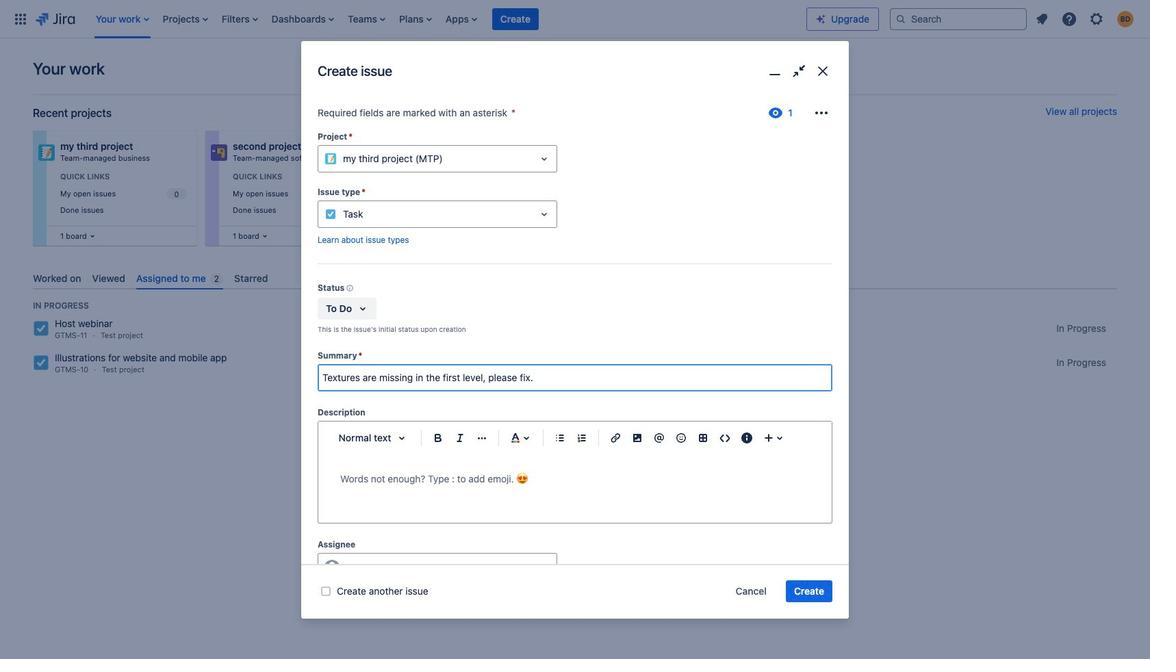 Task type: locate. For each thing, give the bounding box(es) containing it.
link ⌘k image
[[608, 430, 624, 447]]

info image
[[345, 283, 356, 294]]

more actions for this issue image
[[814, 105, 830, 121]]

list item
[[92, 0, 153, 38], [159, 0, 212, 38], [218, 0, 262, 38], [268, 0, 338, 38], [344, 0, 390, 38], [395, 0, 436, 38], [442, 0, 482, 38], [493, 0, 539, 38]]

text formatting group
[[427, 428, 493, 450]]

1 list item from the left
[[92, 0, 153, 38]]

open image
[[536, 151, 553, 167]]

italic ⌘i image
[[452, 430, 469, 447]]

discard changes and close image
[[813, 62, 833, 81]]

code snippet ``` image
[[717, 430, 734, 447]]

6 list item from the left
[[395, 0, 436, 38]]

Search field
[[891, 8, 1028, 30]]

mention @ image
[[652, 430, 668, 447]]

more formatting image
[[474, 430, 491, 447]]

tab list
[[27, 268, 1118, 290]]

dialog
[[301, 41, 850, 660]]

4 list item from the left
[[268, 0, 338, 38]]

exit full screen image
[[790, 62, 809, 81]]

None text field
[[319, 366, 832, 391]]

None search field
[[891, 8, 1028, 30]]

8 list item from the left
[[493, 0, 539, 38]]

banner
[[0, 0, 1151, 38]]

table ⇧⌥t image
[[695, 430, 712, 447]]

list
[[89, 0, 807, 38], [1030, 7, 1143, 31]]

search image
[[896, 13, 907, 24]]

1 horizontal spatial list
[[1030, 7, 1143, 31]]

0 horizontal spatial list
[[89, 0, 807, 38]]

jira image
[[36, 11, 75, 27], [36, 11, 75, 27]]



Task type: vqa. For each thing, say whether or not it's contained in the screenshot.
Text formatting GROUP on the bottom of page
yes



Task type: describe. For each thing, give the bounding box(es) containing it.
list formatting group
[[549, 428, 593, 450]]

primary element
[[8, 0, 807, 38]]

add image, video, or file image
[[630, 430, 646, 447]]

5 list item from the left
[[344, 0, 390, 38]]

bullet list ⌘⇧8 image
[[552, 430, 569, 447]]

minimize image
[[766, 62, 785, 81]]

info panel image
[[739, 430, 756, 447]]

7 list item from the left
[[442, 0, 482, 38]]

open image
[[536, 206, 553, 223]]

bold ⌘b image
[[430, 430, 447, 447]]

2 list item from the left
[[159, 0, 212, 38]]

emoji : image
[[673, 430, 690, 447]]

numbered list ⌘⇧7 image
[[574, 430, 591, 447]]

Description area, start typing to enter text. text field
[[340, 472, 810, 488]]

3 list item from the left
[[218, 0, 262, 38]]



